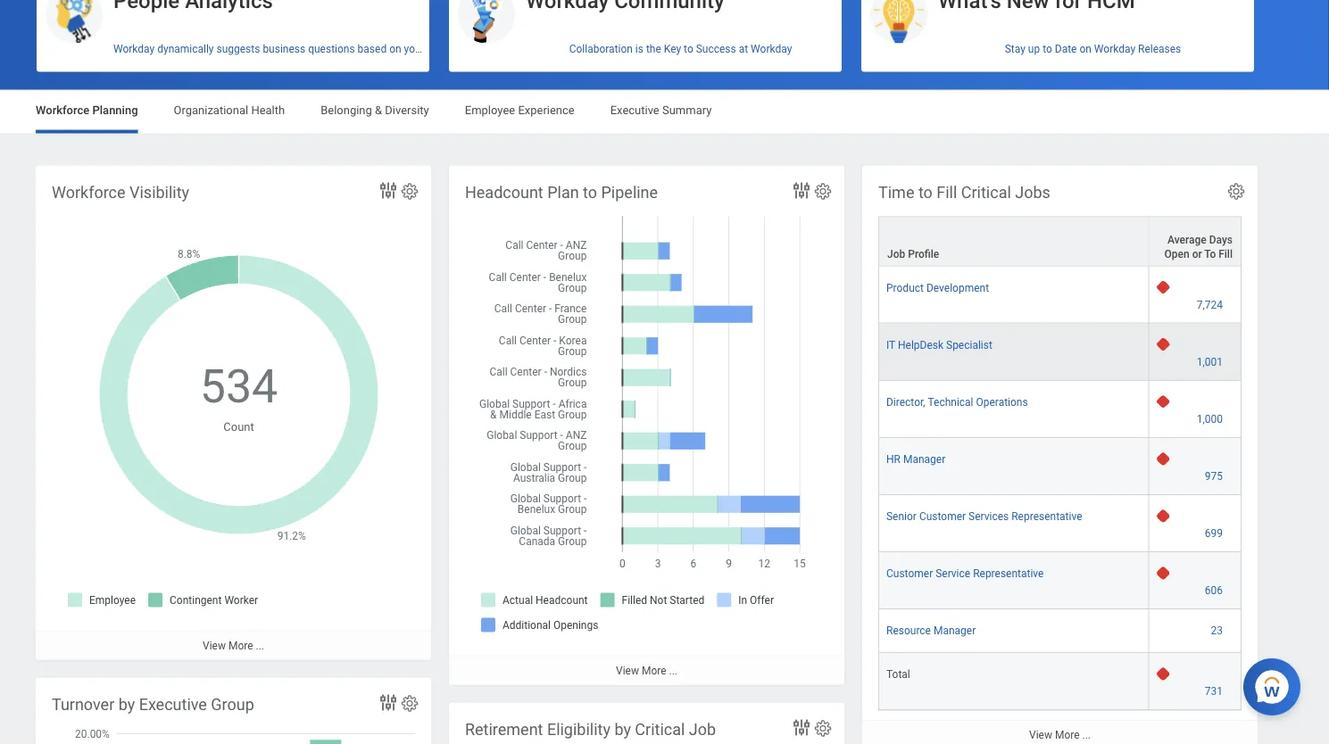 Task type: describe. For each thing, give the bounding box(es) containing it.
senior
[[887, 511, 917, 523]]

job profile button
[[880, 218, 1149, 266]]

at
[[739, 43, 748, 55]]

time to fill critical jobs
[[879, 183, 1051, 202]]

workforce visibility element
[[36, 166, 431, 661]]

731 button
[[1205, 685, 1226, 699]]

1,001 button
[[1197, 355, 1226, 369]]

pipeline
[[601, 183, 658, 202]]

resource
[[887, 625, 931, 638]]

7,724
[[1197, 299, 1223, 311]]

job inside job profile popup button
[[888, 248, 906, 260]]

group
[[211, 696, 254, 714]]

date
[[1055, 43, 1077, 55]]

open
[[1165, 248, 1190, 260]]

diversity
[[385, 104, 429, 117]]

time
[[879, 183, 915, 202]]

699
[[1205, 528, 1223, 540]]

retirement eligibility by critical job
[[465, 721, 716, 739]]

row containing it helpdesk specialist
[[879, 324, 1242, 381]]

731
[[1205, 686, 1223, 698]]

questions
[[308, 43, 355, 55]]

2 on from the left
[[1080, 43, 1092, 55]]

534 button
[[200, 356, 281, 418]]

view more ... link for to
[[449, 656, 845, 686]]

975 button
[[1205, 470, 1226, 484]]

belonging
[[321, 104, 372, 117]]

configure and view chart data image for turnover by executive group
[[378, 693, 399, 714]]

product
[[887, 282, 924, 294]]

organizational
[[174, 104, 248, 117]]

retirement
[[465, 721, 543, 739]]

representative inside customer service representative link
[[973, 568, 1044, 580]]

health
[[251, 104, 285, 117]]

606
[[1205, 585, 1223, 597]]

customer service representative link
[[887, 564, 1044, 580]]

technical
[[928, 396, 974, 409]]

summary
[[663, 104, 712, 117]]

resource manager
[[887, 625, 976, 638]]

headcount plan to pipeline element
[[449, 166, 845, 686]]

row containing hr manager
[[879, 438, 1242, 496]]

turnover by executive group element
[[36, 678, 431, 745]]

stay
[[1005, 43, 1026, 55]]

based
[[358, 43, 387, 55]]

699 button
[[1205, 527, 1226, 541]]

operations
[[976, 396, 1028, 409]]

row containing director, technical operations
[[879, 381, 1242, 438]]

view more ... inside the "workforce visibility" element
[[203, 640, 264, 652]]

executive inside the turnover by executive group element
[[139, 696, 207, 714]]

hr manager
[[887, 454, 946, 466]]

1,000
[[1197, 413, 1223, 426]]

total
[[887, 669, 911, 681]]

services
[[969, 511, 1009, 523]]

0 horizontal spatial view more ... link
[[36, 631, 431, 661]]

view for to
[[616, 665, 639, 677]]

to inside time to fill critical jobs element
[[919, 183, 933, 202]]

3 workday from the left
[[1095, 43, 1136, 55]]

to
[[1205, 248, 1216, 260]]

collaboration is the key to success at workday
[[569, 43, 792, 55]]

customer service representative
[[887, 568, 1044, 580]]

configure workforce visibility image
[[400, 182, 420, 201]]

average
[[1168, 234, 1207, 246]]

to inside stay up to date on workday releases link
[[1043, 43, 1053, 55]]

key
[[664, 43, 681, 55]]

belonging & diversity
[[321, 104, 429, 117]]

configure and view chart data image for retirement eligibility by critical job
[[791, 718, 813, 739]]

534 count
[[200, 360, 278, 433]]

hr
[[887, 454, 901, 466]]

23 button
[[1211, 624, 1226, 639]]

up
[[1029, 43, 1040, 55]]

row containing product development
[[879, 267, 1242, 324]]

1 horizontal spatial by
[[615, 721, 631, 739]]

planning
[[92, 104, 138, 117]]

... inside the "workforce visibility" element
[[256, 640, 264, 652]]

average days open or to fill
[[1165, 234, 1233, 260]]

workforce for workforce visibility
[[52, 183, 126, 202]]

view inside the "workforce visibility" element
[[203, 640, 226, 652]]

975
[[1205, 470, 1223, 483]]

0 horizontal spatial fill
[[937, 183, 958, 202]]

customer inside customer service representative link
[[887, 568, 933, 580]]

configure headcount plan to pipeline image
[[814, 182, 833, 201]]

&
[[375, 104, 382, 117]]

tenant
[[427, 43, 458, 55]]

manager for resource manager
[[934, 625, 976, 638]]

director,
[[887, 396, 926, 409]]

tab list containing workforce planning
[[18, 91, 1312, 134]]

senior customer services representative
[[887, 511, 1083, 523]]

23
[[1211, 625, 1223, 638]]

it helpdesk specialist link
[[887, 335, 993, 352]]

more inside the "workforce visibility" element
[[229, 640, 253, 652]]

1,000 button
[[1197, 412, 1226, 427]]

employee
[[465, 104, 515, 117]]

specialist
[[947, 339, 993, 352]]

1,001
[[1197, 356, 1223, 369]]

to inside headcount plan to pipeline element
[[583, 183, 597, 202]]

stay up to date on workday releases
[[1005, 43, 1182, 55]]



Task type: vqa. For each thing, say whether or not it's contained in the screenshot.
Fill in the Average Days Open or To Fill
yes



Task type: locate. For each thing, give the bounding box(es) containing it.
workday dynamically suggests business questions based on your tenant link
[[37, 36, 458, 63]]

4 row from the top
[[879, 381, 1242, 438]]

7,724 button
[[1197, 298, 1226, 312]]

critical for job
[[635, 721, 685, 739]]

row containing average days open or to fill
[[879, 217, 1242, 267]]

representative right "services"
[[1012, 511, 1083, 523]]

configure retirement eligibility by critical job image
[[814, 719, 833, 739]]

headcount
[[465, 183, 544, 202]]

fill inside average days open or to fill
[[1219, 248, 1233, 260]]

customer inside senior customer services representative link
[[920, 511, 966, 523]]

row containing total
[[879, 654, 1242, 711]]

critical left jobs
[[962, 183, 1012, 202]]

0 vertical spatial executive
[[611, 104, 660, 117]]

... for to
[[669, 665, 678, 677]]

0 vertical spatial ...
[[256, 640, 264, 652]]

manager
[[904, 454, 946, 466], [934, 625, 976, 638]]

configure and view chart data image left configure headcount plan to pipeline icon
[[791, 180, 813, 201]]

total element
[[887, 665, 911, 681]]

by right turnover
[[118, 696, 135, 714]]

average days open or to fill button
[[1150, 218, 1241, 266]]

2 horizontal spatial view more ...
[[1030, 730, 1091, 742]]

jobs
[[1016, 183, 1051, 202]]

critical
[[962, 183, 1012, 202], [635, 721, 685, 739]]

is
[[636, 43, 644, 55]]

workday right at
[[751, 43, 792, 55]]

...
[[256, 640, 264, 652], [669, 665, 678, 677], [1083, 730, 1091, 742]]

1 horizontal spatial ...
[[669, 665, 678, 677]]

more
[[229, 640, 253, 652], [642, 665, 667, 677], [1055, 730, 1080, 742]]

0 vertical spatial manager
[[904, 454, 946, 466]]

1 vertical spatial by
[[615, 721, 631, 739]]

1 vertical spatial fill
[[1219, 248, 1233, 260]]

workday left releases
[[1095, 43, 1136, 55]]

customer right senior
[[920, 511, 966, 523]]

configure and view chart data image
[[378, 180, 399, 201]]

to right plan
[[583, 183, 597, 202]]

by
[[118, 696, 135, 714], [615, 721, 631, 739]]

job profile
[[888, 248, 940, 260]]

customer left service
[[887, 568, 933, 580]]

0 vertical spatial job
[[888, 248, 906, 260]]

senior customer services representative link
[[887, 507, 1083, 523]]

to
[[684, 43, 694, 55], [1043, 43, 1053, 55], [583, 183, 597, 202], [919, 183, 933, 202]]

more inside headcount plan to pipeline element
[[642, 665, 667, 677]]

1 vertical spatial ...
[[669, 665, 678, 677]]

more for fill
[[1055, 730, 1080, 742]]

1 row from the top
[[879, 217, 1242, 267]]

2 vertical spatial ...
[[1083, 730, 1091, 742]]

1 horizontal spatial executive
[[611, 104, 660, 117]]

1 horizontal spatial more
[[642, 665, 667, 677]]

hr manager link
[[887, 450, 946, 466]]

experience
[[518, 104, 575, 117]]

workforce
[[36, 104, 90, 117], [52, 183, 126, 202]]

0 vertical spatial by
[[118, 696, 135, 714]]

1 horizontal spatial view more ... link
[[449, 656, 845, 686]]

2 horizontal spatial view
[[1030, 730, 1053, 742]]

workday left dynamically
[[113, 43, 155, 55]]

collaboration is the key to success at workday link
[[449, 36, 842, 63]]

helpdesk
[[898, 339, 944, 352]]

0 vertical spatial view
[[203, 640, 226, 652]]

or
[[1193, 248, 1203, 260]]

1 horizontal spatial view
[[616, 665, 639, 677]]

2 vertical spatial view
[[1030, 730, 1053, 742]]

more inside time to fill critical jobs element
[[1055, 730, 1080, 742]]

view for fill
[[1030, 730, 1053, 742]]

workforce for workforce planning
[[36, 104, 90, 117]]

2 horizontal spatial more
[[1055, 730, 1080, 742]]

director, technical operations
[[887, 396, 1028, 409]]

1 workday from the left
[[113, 43, 155, 55]]

configure and view chart data image for headcount plan to pipeline
[[791, 180, 813, 201]]

0 vertical spatial configure and view chart data image
[[791, 180, 813, 201]]

1 vertical spatial representative
[[973, 568, 1044, 580]]

it helpdesk specialist
[[887, 339, 993, 352]]

1 vertical spatial executive
[[139, 696, 207, 714]]

6 row from the top
[[879, 496, 1242, 553]]

... inside headcount plan to pipeline element
[[669, 665, 678, 677]]

7 row from the top
[[879, 553, 1242, 610]]

2 vertical spatial view more ...
[[1030, 730, 1091, 742]]

workday dynamically suggests business questions based on your tenant
[[113, 43, 458, 55]]

2 horizontal spatial ...
[[1083, 730, 1091, 742]]

success
[[696, 43, 736, 55]]

product development link
[[887, 278, 989, 294]]

executive left summary
[[611, 104, 660, 117]]

fill right time on the right top of page
[[937, 183, 958, 202]]

on right date
[[1080, 43, 1092, 55]]

1 horizontal spatial view more ...
[[616, 665, 678, 677]]

plan
[[548, 183, 579, 202]]

configure and view chart data image
[[791, 180, 813, 201], [378, 693, 399, 714], [791, 718, 813, 739]]

days
[[1210, 234, 1233, 246]]

stay up to date on workday releases link
[[862, 36, 1255, 63]]

manager for hr manager
[[904, 454, 946, 466]]

configure and view chart data image inside the turnover by executive group element
[[378, 693, 399, 714]]

1 horizontal spatial on
[[1080, 43, 1092, 55]]

to right time on the right top of page
[[919, 183, 933, 202]]

profile
[[908, 248, 940, 260]]

the
[[646, 43, 662, 55]]

releases
[[1139, 43, 1182, 55]]

1 vertical spatial customer
[[887, 568, 933, 580]]

0 vertical spatial more
[[229, 640, 253, 652]]

it
[[887, 339, 896, 352]]

8 row from the top
[[879, 610, 1242, 654]]

2 workday from the left
[[751, 43, 792, 55]]

tab list
[[18, 91, 1312, 134]]

3 row from the top
[[879, 324, 1242, 381]]

resource manager link
[[887, 622, 976, 638]]

1 vertical spatial job
[[689, 721, 716, 739]]

1 on from the left
[[389, 43, 401, 55]]

0 horizontal spatial critical
[[635, 721, 685, 739]]

1 vertical spatial more
[[642, 665, 667, 677]]

configure and view chart data image left configure retirement eligibility by critical job icon
[[791, 718, 813, 739]]

employee experience
[[465, 104, 575, 117]]

manager right hr
[[904, 454, 946, 466]]

count
[[223, 420, 254, 433]]

configure and view chart data image left the configure turnover by executive group image
[[378, 693, 399, 714]]

0 horizontal spatial executive
[[139, 696, 207, 714]]

representative right service
[[973, 568, 1044, 580]]

9 row from the top
[[879, 654, 1242, 711]]

executive
[[611, 104, 660, 117], [139, 696, 207, 714]]

view more ... for to
[[616, 665, 678, 677]]

eligibility
[[547, 721, 611, 739]]

2 horizontal spatial view more ... link
[[863, 721, 1258, 745]]

job
[[888, 248, 906, 260], [689, 721, 716, 739]]

1 horizontal spatial job
[[888, 248, 906, 260]]

organizational health
[[174, 104, 285, 117]]

row
[[879, 217, 1242, 267], [879, 267, 1242, 324], [879, 324, 1242, 381], [879, 381, 1242, 438], [879, 438, 1242, 496], [879, 496, 1242, 553], [879, 553, 1242, 610], [879, 610, 1242, 654], [879, 654, 1242, 711]]

1 horizontal spatial critical
[[962, 183, 1012, 202]]

fill
[[937, 183, 958, 202], [1219, 248, 1233, 260]]

2 vertical spatial more
[[1055, 730, 1080, 742]]

row containing senior customer services representative
[[879, 496, 1242, 553]]

fill down the "days"
[[1219, 248, 1233, 260]]

critical right eligibility
[[635, 721, 685, 739]]

workday inside "link"
[[113, 43, 155, 55]]

0 horizontal spatial view
[[203, 640, 226, 652]]

1 vertical spatial critical
[[635, 721, 685, 739]]

your
[[404, 43, 425, 55]]

workforce visibility
[[52, 183, 189, 202]]

row containing customer service representative
[[879, 553, 1242, 610]]

1 vertical spatial view more ...
[[616, 665, 678, 677]]

on inside "link"
[[389, 43, 401, 55]]

0 horizontal spatial by
[[118, 696, 135, 714]]

more for to
[[642, 665, 667, 677]]

0 horizontal spatial job
[[689, 721, 716, 739]]

executive summary
[[611, 104, 712, 117]]

workforce planning
[[36, 104, 138, 117]]

row containing resource manager
[[879, 610, 1242, 654]]

to right key
[[684, 43, 694, 55]]

1 vertical spatial workforce
[[52, 183, 126, 202]]

1 vertical spatial view
[[616, 665, 639, 677]]

on
[[389, 43, 401, 55], [1080, 43, 1092, 55]]

critical for jobs
[[962, 183, 1012, 202]]

0 vertical spatial fill
[[937, 183, 958, 202]]

dynamically
[[157, 43, 214, 55]]

manager right resource
[[934, 625, 976, 638]]

view more ... inside time to fill critical jobs element
[[1030, 730, 1091, 742]]

suggests
[[217, 43, 260, 55]]

0 horizontal spatial more
[[229, 640, 253, 652]]

workforce left planning
[[36, 104, 90, 117]]

0 vertical spatial critical
[[962, 183, 1012, 202]]

configure time to fill critical jobs image
[[1227, 182, 1247, 201]]

time to fill critical jobs element
[[863, 166, 1258, 745]]

configure turnover by executive group image
[[400, 694, 420, 714]]

executive left group at left
[[139, 696, 207, 714]]

0 horizontal spatial ...
[[256, 640, 264, 652]]

1 vertical spatial configure and view chart data image
[[378, 693, 399, 714]]

collaboration
[[569, 43, 633, 55]]

workforce left visibility
[[52, 183, 126, 202]]

0 vertical spatial representative
[[1012, 511, 1083, 523]]

view more ... link for fill
[[863, 721, 1258, 745]]

business
[[263, 43, 306, 55]]

view inside headcount plan to pipeline element
[[616, 665, 639, 677]]

534
[[200, 360, 278, 414]]

development
[[927, 282, 989, 294]]

0 horizontal spatial view more ...
[[203, 640, 264, 652]]

1 vertical spatial manager
[[934, 625, 976, 638]]

2 row from the top
[[879, 267, 1242, 324]]

to right "up"
[[1043, 43, 1053, 55]]

2 horizontal spatial workday
[[1095, 43, 1136, 55]]

1 horizontal spatial fill
[[1219, 248, 1233, 260]]

to inside collaboration is the key to success at workday link
[[684, 43, 694, 55]]

view
[[203, 640, 226, 652], [616, 665, 639, 677], [1030, 730, 1053, 742]]

view more ... link
[[36, 631, 431, 661], [449, 656, 845, 686], [863, 721, 1258, 745]]

headcount plan to pipeline
[[465, 183, 658, 202]]

service
[[936, 568, 971, 580]]

0 vertical spatial workforce
[[36, 104, 90, 117]]

view more ...
[[203, 640, 264, 652], [616, 665, 678, 677], [1030, 730, 1091, 742]]

... for fill
[[1083, 730, 1091, 742]]

5 row from the top
[[879, 438, 1242, 496]]

on left 'your'
[[389, 43, 401, 55]]

0 vertical spatial customer
[[920, 511, 966, 523]]

view inside time to fill critical jobs element
[[1030, 730, 1053, 742]]

by right eligibility
[[615, 721, 631, 739]]

0 vertical spatial view more ...
[[203, 640, 264, 652]]

turnover
[[52, 696, 114, 714]]

view more ... inside headcount plan to pipeline element
[[616, 665, 678, 677]]

2 vertical spatial configure and view chart data image
[[791, 718, 813, 739]]

product development
[[887, 282, 989, 294]]

0 horizontal spatial workday
[[113, 43, 155, 55]]

representative inside senior customer services representative link
[[1012, 511, 1083, 523]]

606 button
[[1205, 584, 1226, 598]]

0 horizontal spatial on
[[389, 43, 401, 55]]

1 horizontal spatial workday
[[751, 43, 792, 55]]

view more ... for fill
[[1030, 730, 1091, 742]]

... inside time to fill critical jobs element
[[1083, 730, 1091, 742]]



